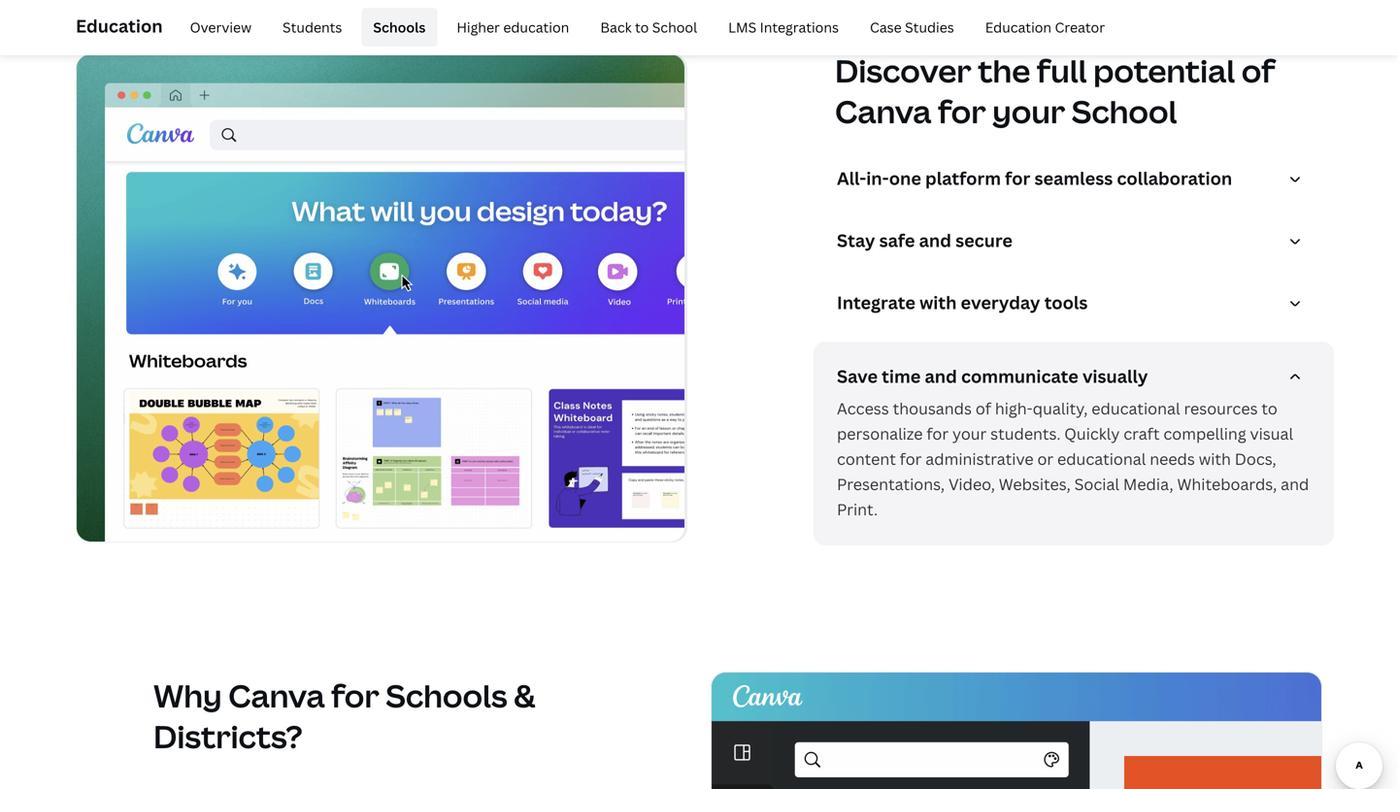 Task type: describe. For each thing, give the bounding box(es) containing it.
and for time
[[925, 365, 957, 388]]

higher
[[457, 18, 500, 36]]

school inside discover the full potential of canva for your school
[[1072, 90, 1177, 133]]

to inside access thousands of high-quality, educational resources to personalize for your students. quickly craft compelling visual content for administrative or educational needs with docs, presentations, video, websites, social media, whiteboards, and print.
[[1262, 398, 1278, 419]]

stay
[[837, 229, 875, 253]]

integrate with everyday tools
[[837, 291, 1088, 315]]

seamless
[[1035, 167, 1113, 190]]

tools
[[1045, 291, 1088, 315]]

education
[[503, 18, 569, 36]]

quality,
[[1033, 398, 1088, 419]]

0 vertical spatial schools
[[373, 18, 426, 36]]

access
[[837, 398, 889, 419]]

with inside integrate with everyday tools "dropdown button"
[[920, 291, 957, 315]]

print.
[[837, 499, 878, 520]]

media,
[[1123, 474, 1174, 495]]

compelling
[[1164, 423, 1246, 444]]

stay safe and secure
[[837, 229, 1013, 253]]

everyday
[[961, 291, 1041, 315]]

stay safe and secure button
[[837, 229, 1319, 260]]

back to school
[[600, 18, 697, 36]]

save time and communicate visually
[[837, 365, 1148, 388]]

or
[[1037, 449, 1054, 470]]

menu bar containing overview
[[171, 8, 1117, 47]]

education for education creator
[[985, 18, 1052, 36]]

creator
[[1055, 18, 1105, 36]]

craft
[[1124, 423, 1160, 444]]

access thousands of high-quality, educational resources to personalize for your students. quickly craft compelling visual content for administrative or educational needs with docs, presentations, video, websites, social media, whiteboards, and print.
[[837, 398, 1309, 520]]

full
[[1037, 50, 1087, 92]]

quickly
[[1065, 423, 1120, 444]]

content
[[837, 449, 896, 470]]

in-
[[866, 167, 889, 190]]

secure
[[956, 229, 1013, 253]]

of inside access thousands of high-quality, educational resources to personalize for your students. quickly craft compelling visual content for administrative or educational needs with docs, presentations, video, websites, social media, whiteboards, and print.
[[976, 398, 991, 419]]

your inside discover the full potential of canva for your school
[[993, 90, 1065, 133]]

districts?
[[153, 716, 303, 758]]

case studies link
[[858, 8, 966, 47]]

why canva for schools & districts?
[[153, 675, 536, 758]]

schools inside why canva for schools & districts?
[[386, 675, 507, 717]]

students
[[283, 18, 342, 36]]

all-in-one platform for seamless collaboration button
[[837, 167, 1319, 198]]

&
[[514, 675, 536, 717]]

lms
[[728, 18, 757, 36]]

back
[[600, 18, 632, 36]]

0 horizontal spatial to
[[635, 18, 649, 36]]

visually
[[1083, 365, 1148, 388]]

personalize
[[837, 423, 923, 444]]

0 vertical spatial educational
[[1092, 398, 1180, 419]]



Task type: locate. For each thing, give the bounding box(es) containing it.
educational
[[1092, 398, 1180, 419], [1057, 449, 1146, 470]]

educational up craft
[[1092, 398, 1180, 419]]

higher education
[[457, 18, 569, 36]]

high-
[[995, 398, 1033, 419]]

schools
[[373, 18, 426, 36], [386, 675, 507, 717]]

with
[[920, 291, 957, 315], [1199, 449, 1231, 470]]

of right potential
[[1242, 50, 1275, 92]]

back to school link
[[589, 8, 709, 47]]

1 horizontal spatial with
[[1199, 449, 1231, 470]]

with inside access thousands of high-quality, educational resources to personalize for your students. quickly craft compelling visual content for administrative or educational needs with docs, presentations, video, websites, social media, whiteboards, and print.
[[1199, 449, 1231, 470]]

video,
[[949, 474, 995, 495]]

1 horizontal spatial to
[[1262, 398, 1278, 419]]

schools link
[[362, 8, 437, 47]]

of left high-
[[976, 398, 991, 419]]

education creator link
[[974, 8, 1117, 47]]

1 horizontal spatial school
[[1072, 90, 1177, 133]]

school up collaboration
[[1072, 90, 1177, 133]]

1 vertical spatial educational
[[1057, 449, 1146, 470]]

needs
[[1150, 449, 1195, 470]]

1 vertical spatial and
[[925, 365, 957, 388]]

lms integrations link
[[717, 8, 851, 47]]

0 horizontal spatial with
[[920, 291, 957, 315]]

0 vertical spatial school
[[652, 18, 697, 36]]

and for safe
[[919, 229, 952, 253]]

your inside access thousands of high-quality, educational resources to personalize for your students. quickly craft compelling visual content for administrative or educational needs with docs, presentations, video, websites, social media, whiteboards, and print.
[[953, 423, 987, 444]]

integrate with everyday tools button
[[837, 291, 1319, 322]]

canva inside why canva for schools & districts?
[[228, 675, 325, 717]]

0 horizontal spatial school
[[652, 18, 697, 36]]

education for education
[[76, 14, 163, 38]]

presentations,
[[837, 474, 945, 495]]

for inside why canva for schools & districts?
[[331, 675, 379, 717]]

menu bar
[[171, 8, 1117, 47]]

1 vertical spatial of
[[976, 398, 991, 419]]

with right integrate
[[920, 291, 957, 315]]

case studies
[[870, 18, 954, 36]]

1 vertical spatial your
[[953, 423, 987, 444]]

save
[[837, 365, 878, 388]]

whiteboards,
[[1177, 474, 1277, 495]]

0 vertical spatial of
[[1242, 50, 1275, 92]]

for inside dropdown button
[[1005, 167, 1031, 190]]

integrate
[[837, 291, 916, 315]]

studies
[[905, 18, 954, 36]]

education
[[76, 14, 163, 38], [985, 18, 1052, 36]]

the
[[978, 50, 1030, 92]]

and right safe
[[919, 229, 952, 253]]

docs,
[[1235, 449, 1277, 470]]

1 vertical spatial with
[[1199, 449, 1231, 470]]

of inside discover the full potential of canva for your school
[[1242, 50, 1275, 92]]

for inside discover the full potential of canva for your school
[[938, 90, 986, 133]]

communicate
[[961, 365, 1079, 388]]

0 vertical spatial your
[[993, 90, 1065, 133]]

1 vertical spatial schools
[[386, 675, 507, 717]]

time
[[882, 365, 921, 388]]

education creator
[[985, 18, 1105, 36]]

your up all-in-one platform for seamless collaboration
[[993, 90, 1065, 133]]

0 vertical spatial canva
[[835, 90, 932, 133]]

thousands
[[893, 398, 972, 419]]

2 vertical spatial and
[[1281, 474, 1309, 495]]

and up thousands
[[925, 365, 957, 388]]

educational up social
[[1057, 449, 1146, 470]]

1 horizontal spatial your
[[993, 90, 1065, 133]]

to
[[635, 18, 649, 36], [1262, 398, 1278, 419]]

one
[[889, 167, 921, 190]]

canva right why
[[228, 675, 325, 717]]

all-
[[837, 167, 866, 190]]

students.
[[991, 423, 1061, 444]]

collaboration
[[1117, 167, 1232, 190]]

websites,
[[999, 474, 1071, 495]]

to right back
[[635, 18, 649, 36]]

0 vertical spatial with
[[920, 291, 957, 315]]

1 vertical spatial to
[[1262, 398, 1278, 419]]

safe
[[879, 229, 915, 253]]

1 horizontal spatial education
[[985, 18, 1052, 36]]

all-in-one platform for seamless collaboration
[[837, 167, 1232, 190]]

1 vertical spatial canva
[[228, 675, 325, 717]]

potential
[[1093, 50, 1235, 92]]

discover the full potential of canva for your school
[[835, 50, 1275, 133]]

and down the "visual"
[[1281, 474, 1309, 495]]

canva
[[835, 90, 932, 133], [228, 675, 325, 717]]

with down compelling at bottom
[[1199, 449, 1231, 470]]

canva up "in-"
[[835, 90, 932, 133]]

lms integrations
[[728, 18, 839, 36]]

your up administrative
[[953, 423, 987, 444]]

social
[[1075, 474, 1120, 495]]

why
[[153, 675, 222, 717]]

1 vertical spatial school
[[1072, 90, 1177, 133]]

schools left higher
[[373, 18, 426, 36]]

visual
[[1250, 423, 1293, 444]]

0 horizontal spatial of
[[976, 398, 991, 419]]

0 horizontal spatial canva
[[228, 675, 325, 717]]

integrations
[[760, 18, 839, 36]]

platform
[[925, 167, 1001, 190]]

0 vertical spatial and
[[919, 229, 952, 253]]

save time and communicate visually button
[[837, 365, 1319, 396]]

1 horizontal spatial of
[[1242, 50, 1275, 92]]

overview link
[[178, 8, 263, 47]]

0 vertical spatial to
[[635, 18, 649, 36]]

0 horizontal spatial your
[[953, 423, 987, 444]]

canva editor displaying collection of whiteboard templates image
[[76, 53, 687, 543]]

canva inside discover the full potential of canva for your school
[[835, 90, 932, 133]]

your
[[993, 90, 1065, 133], [953, 423, 987, 444]]

and
[[919, 229, 952, 253], [925, 365, 957, 388], [1281, 474, 1309, 495]]

schools left the &
[[386, 675, 507, 717]]

school right back
[[652, 18, 697, 36]]

resources
[[1184, 398, 1258, 419]]

administrative
[[926, 449, 1034, 470]]

discover
[[835, 50, 972, 92]]

overview
[[190, 18, 252, 36]]

to up the "visual"
[[1262, 398, 1278, 419]]

1 horizontal spatial canva
[[835, 90, 932, 133]]

case
[[870, 18, 902, 36]]

students link
[[271, 8, 354, 47]]

for
[[938, 90, 986, 133], [1005, 167, 1031, 190], [927, 423, 949, 444], [900, 449, 922, 470], [331, 675, 379, 717]]

0 horizontal spatial education
[[76, 14, 163, 38]]

school
[[652, 18, 697, 36], [1072, 90, 1177, 133]]

higher education link
[[445, 8, 581, 47]]

and inside access thousands of high-quality, educational resources to personalize for your students. quickly craft compelling visual content for administrative or educational needs with docs, presentations, video, websites, social media, whiteboards, and print.
[[1281, 474, 1309, 495]]

of
[[1242, 50, 1275, 92], [976, 398, 991, 419]]



Task type: vqa. For each thing, say whether or not it's contained in the screenshot.
bottommost Canva
yes



